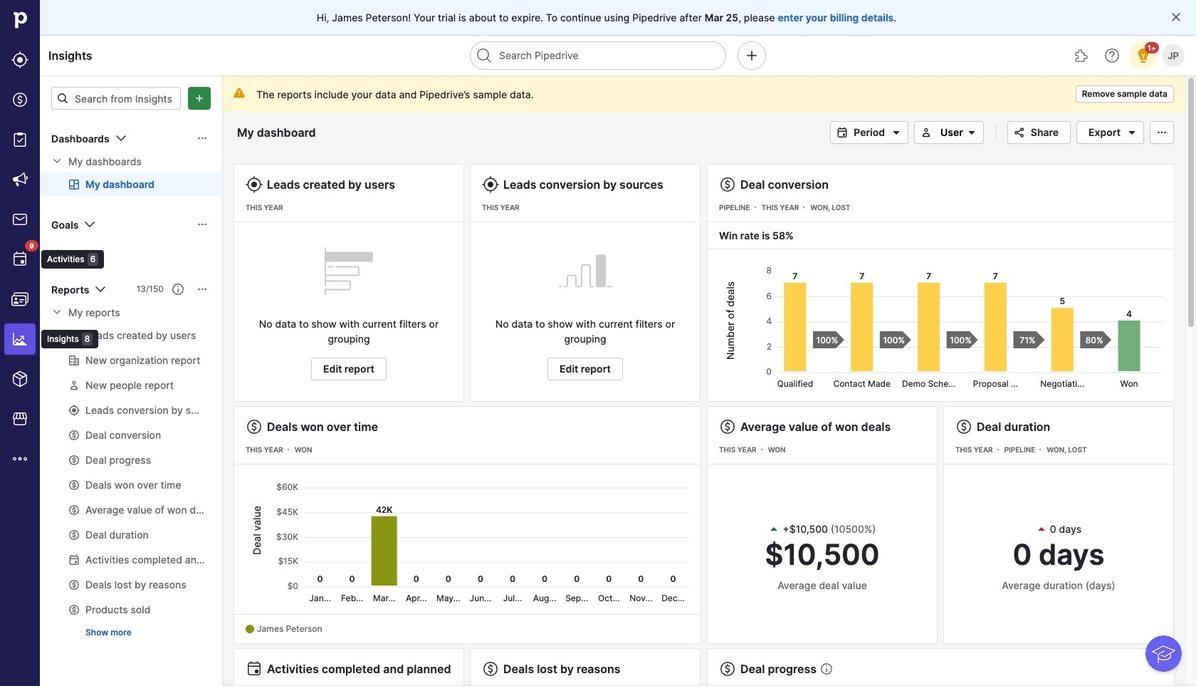 Task type: vqa. For each thing, say whether or not it's contained in the screenshot.
first color primary inverted ICON
no



Task type: locate. For each thing, give the bounding box(es) containing it.
menu
[[0, 0, 104, 686]]

campaigns image
[[11, 171, 28, 188]]

knowledge center bot, also known as kc bot is an onboarding assistant that allows you to see the list of onboarding items in one place for quick and easy reference. this improves your in-app experience. image
[[1146, 636, 1183, 672]]

Search Pipedrive field
[[470, 41, 727, 70]]

color negative image
[[1036, 523, 1048, 535]]

menu item
[[0, 319, 40, 359]]

1 horizontal spatial color secondary image
[[918, 127, 935, 138]]

sales inbox image
[[11, 211, 28, 228]]

insights image
[[11, 331, 28, 348]]

1 vertical spatial region
[[246, 475, 690, 603]]

info image
[[822, 663, 833, 675]]

home image
[[9, 9, 31, 31]]

more image
[[11, 450, 28, 467]]

Search from Insights text field
[[51, 87, 181, 110]]

0 horizontal spatial color secondary image
[[51, 155, 63, 167]]

color warning image
[[234, 87, 245, 98]]

products image
[[11, 370, 28, 388]]

color secondary image
[[918, 127, 935, 138], [964, 127, 981, 138], [51, 155, 63, 167]]

deals image
[[11, 91, 28, 108]]

color primary image
[[57, 93, 68, 104], [834, 127, 852, 138], [888, 127, 905, 138], [1124, 127, 1141, 138], [112, 130, 129, 147], [197, 133, 208, 144], [246, 176, 263, 193], [482, 176, 499, 193], [82, 216, 99, 233], [197, 219, 208, 230], [92, 281, 109, 298], [246, 418, 263, 435], [720, 418, 737, 435], [956, 418, 973, 435]]

sales assistant image
[[1136, 47, 1153, 64]]

0 horizontal spatial region
[[246, 475, 690, 603]]

color positive image
[[769, 523, 780, 535]]

1 horizontal spatial region
[[720, 259, 1163, 390]]

region
[[720, 259, 1163, 390], [246, 475, 690, 603]]

color primary image
[[1171, 11, 1183, 23], [1011, 127, 1029, 138], [1154, 127, 1171, 138], [720, 176, 737, 193], [172, 284, 184, 295], [197, 284, 208, 295], [246, 660, 263, 678], [482, 660, 499, 678], [720, 660, 737, 678]]

marketplace image
[[11, 410, 28, 427]]



Task type: describe. For each thing, give the bounding box(es) containing it.
color undefined image
[[11, 251, 28, 268]]

2 horizontal spatial color secondary image
[[964, 127, 981, 138]]

contacts image
[[11, 291, 28, 308]]

color primary inverted image
[[191, 93, 208, 104]]

0 vertical spatial region
[[720, 259, 1163, 390]]

My dashboard field
[[234, 123, 336, 142]]

color secondary image
[[51, 306, 63, 318]]

quick add image
[[744, 47, 761, 64]]

quick help image
[[1104, 47, 1121, 64]]

projects image
[[11, 131, 28, 148]]

leads image
[[11, 51, 28, 68]]



